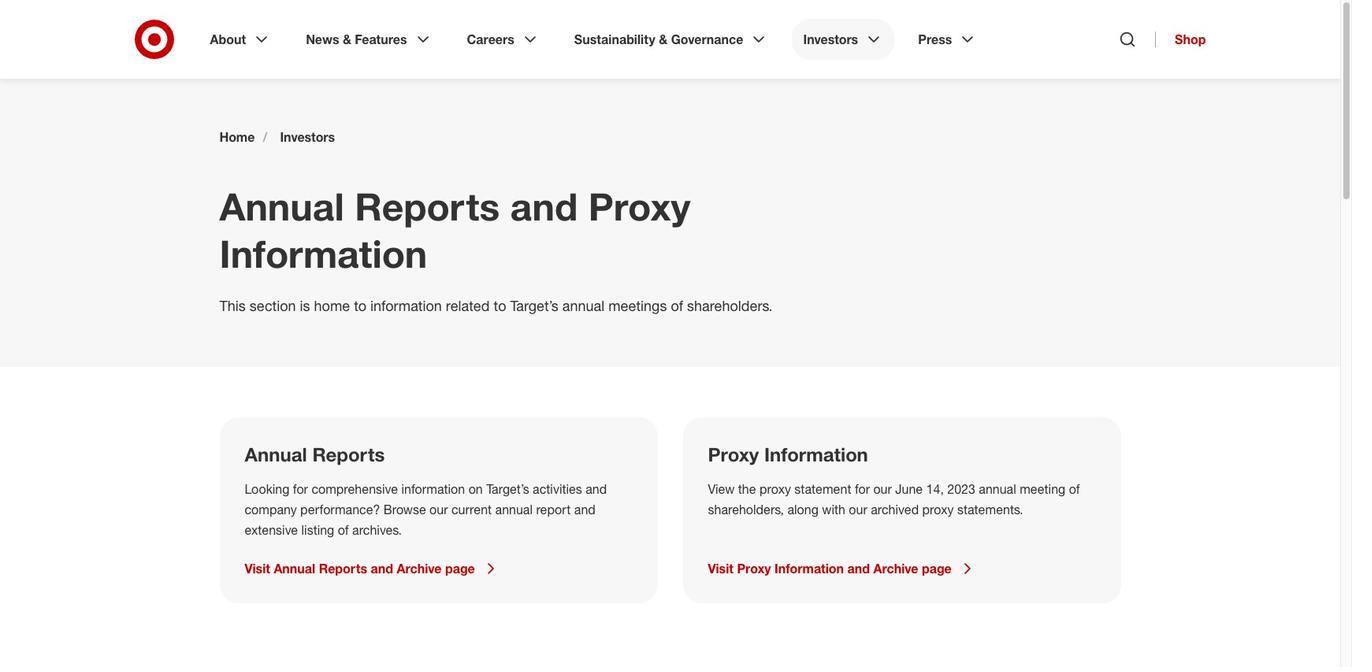Task type: vqa. For each thing, say whether or not it's contained in the screenshot.
THE TARGET in target media hotline (612) 696-3400 press@target.com
no



Task type: describe. For each thing, give the bounding box(es) containing it.
this section is home to information related to target's annual meetings of shareholders.
[[220, 297, 777, 315]]

our inside looking for comprehensive information on target's activities and company performance? browse our current annual report and extensive listing of archives.
[[430, 502, 448, 518]]

home
[[220, 129, 255, 145]]

annual reports and proxy information
[[220, 184, 691, 277]]

shop
[[1175, 32, 1206, 47]]

press link
[[907, 19, 989, 60]]

annual for annual reports
[[245, 443, 307, 467]]

performance?
[[300, 502, 380, 518]]

june
[[896, 482, 923, 497]]

visit for proxy information
[[708, 561, 734, 577]]

sustainability
[[575, 32, 656, 47]]

the
[[738, 482, 756, 497]]

visit annual reports and archive page link
[[245, 560, 633, 579]]

home
[[314, 297, 350, 315]]

page for proxy information
[[922, 561, 952, 577]]

archived
[[871, 502, 919, 518]]

for inside looking for comprehensive information on target's activities and company performance? browse our current annual report and extensive listing of archives.
[[293, 482, 308, 497]]

shareholders,
[[708, 502, 784, 518]]

report
[[536, 502, 571, 518]]

proxy information
[[708, 443, 869, 467]]

news & features
[[306, 32, 407, 47]]

features
[[355, 32, 407, 47]]

sustainability & governance
[[575, 32, 744, 47]]

0 vertical spatial proxy
[[760, 482, 791, 497]]

1 vertical spatial proxy
[[923, 502, 954, 518]]

about link
[[199, 19, 282, 60]]

news
[[306, 32, 339, 47]]

view
[[708, 482, 735, 497]]

statements.
[[958, 502, 1024, 518]]

2023
[[948, 482, 976, 497]]

& for sustainability
[[659, 32, 668, 47]]

sustainability & governance link
[[563, 19, 780, 60]]

shop link
[[1156, 32, 1206, 47]]

information inside annual reports and proxy information
[[220, 231, 427, 277]]

this
[[220, 297, 246, 315]]

looking
[[245, 482, 290, 497]]

14,
[[927, 482, 944, 497]]

shareholders.
[[687, 297, 773, 315]]

looking for comprehensive information on target's activities and company performance? browse our current annual report and extensive listing of archives.
[[245, 482, 607, 538]]

news & features link
[[295, 19, 443, 60]]

0 vertical spatial investors
[[804, 32, 859, 47]]

archive for information
[[874, 561, 919, 577]]

archives.
[[352, 523, 402, 538]]

comprehensive
[[312, 482, 398, 497]]

visit proxy information and archive page link
[[708, 560, 1096, 579]]

information
[[402, 482, 465, 497]]

with
[[822, 502, 846, 518]]

meetings
[[609, 297, 667, 315]]

browse
[[384, 502, 426, 518]]

annual reports
[[245, 443, 385, 467]]



Task type: locate. For each thing, give the bounding box(es) containing it.
1 vertical spatial information
[[765, 443, 869, 467]]

proxy
[[760, 482, 791, 497], [923, 502, 954, 518]]

& right news
[[343, 32, 351, 47]]

1 vertical spatial proxy
[[708, 443, 759, 467]]

company
[[245, 502, 297, 518]]

0 horizontal spatial page
[[445, 561, 475, 577]]

for
[[293, 482, 308, 497], [855, 482, 870, 497]]

2 horizontal spatial annual
[[979, 482, 1017, 497]]

2 archive from the left
[[874, 561, 919, 577]]

about
[[210, 32, 246, 47]]

annual for annual reports and proxy information
[[220, 184, 344, 229]]

2 for from the left
[[855, 482, 870, 497]]

0 horizontal spatial investors link
[[280, 129, 335, 145]]

visit for annual reports
[[245, 561, 270, 577]]

to
[[494, 297, 506, 315]]

and
[[510, 184, 578, 229], [586, 482, 607, 497], [575, 502, 596, 518], [371, 561, 393, 577], [848, 561, 870, 577]]

for right the statement
[[855, 482, 870, 497]]

2 vertical spatial of
[[338, 523, 349, 538]]

target's
[[510, 297, 559, 315], [486, 482, 529, 497]]

&
[[343, 32, 351, 47], [659, 32, 668, 47]]

is
[[300, 297, 310, 315]]

proxy right the at bottom
[[760, 482, 791, 497]]

proxy inside annual reports and proxy information
[[589, 184, 691, 229]]

1 horizontal spatial our
[[849, 502, 868, 518]]

section
[[250, 297, 296, 315]]

home link
[[220, 129, 255, 145]]

1 horizontal spatial visit
[[708, 561, 734, 577]]

0 horizontal spatial for
[[293, 482, 308, 497]]

of inside looking for comprehensive information on target's activities and company performance? browse our current annual report and extensive listing of archives.
[[338, 523, 349, 538]]

2 vertical spatial proxy
[[737, 561, 771, 577]]

information down the along
[[775, 561, 844, 577]]

annual up statements.
[[979, 482, 1017, 497]]

1 vertical spatial investors link
[[280, 129, 335, 145]]

on
[[469, 482, 483, 497]]

meeting
[[1020, 482, 1066, 497]]

of inside view the proxy statement for our june 14, 2023 annual meeting of shareholders, along with our archived proxy statements.
[[1069, 482, 1080, 497]]

visit annual reports and archive page
[[245, 561, 475, 577]]

reports for annual reports and proxy information
[[355, 184, 500, 229]]

1 horizontal spatial investors link
[[793, 19, 895, 60]]

our
[[874, 482, 892, 497], [430, 502, 448, 518], [849, 502, 868, 518]]

archive down archives.
[[397, 561, 442, 577]]

page for annual reports
[[445, 561, 475, 577]]

1 horizontal spatial archive
[[874, 561, 919, 577]]

careers link
[[456, 19, 551, 60]]

annual inside annual reports and proxy information
[[220, 184, 344, 229]]

investors
[[804, 32, 859, 47], [280, 129, 335, 145]]

press
[[918, 32, 952, 47]]

2 vertical spatial information
[[775, 561, 844, 577]]

our down information
[[430, 502, 448, 518]]

2 vertical spatial annual
[[495, 502, 533, 518]]

archive for reports
[[397, 561, 442, 577]]

annual
[[220, 184, 344, 229], [245, 443, 307, 467], [274, 561, 315, 577]]

information up the statement
[[765, 443, 869, 467]]

information
[[220, 231, 427, 277], [765, 443, 869, 467], [775, 561, 844, 577]]

for inside view the proxy statement for our june 14, 2023 annual meeting of shareholders, along with our archived proxy statements.
[[855, 482, 870, 497]]

0 horizontal spatial of
[[338, 523, 349, 538]]

and inside annual reports and proxy information
[[510, 184, 578, 229]]

our up archived
[[874, 482, 892, 497]]

information up home
[[220, 231, 427, 277]]

of right the meeting
[[1069, 482, 1080, 497]]

0 vertical spatial target's
[[510, 297, 559, 315]]

related
[[446, 297, 490, 315]]

annual inside view the proxy statement for our june 14, 2023 annual meeting of shareholders, along with our archived proxy statements.
[[979, 482, 1017, 497]]

0 horizontal spatial &
[[343, 32, 351, 47]]

1 horizontal spatial investors
[[804, 32, 859, 47]]

proxy
[[589, 184, 691, 229], [708, 443, 759, 467], [737, 561, 771, 577]]

1 horizontal spatial page
[[922, 561, 952, 577]]

of down performance?
[[338, 523, 349, 538]]

1 horizontal spatial for
[[855, 482, 870, 497]]

1 & from the left
[[343, 32, 351, 47]]

1 horizontal spatial annual
[[563, 297, 605, 315]]

1 horizontal spatial proxy
[[923, 502, 954, 518]]

reports inside annual reports and proxy information
[[355, 184, 500, 229]]

2 horizontal spatial of
[[1069, 482, 1080, 497]]

archive down archived
[[874, 561, 919, 577]]

current
[[452, 502, 492, 518]]

activities
[[533, 482, 582, 497]]

careers
[[467, 32, 515, 47]]

0 vertical spatial proxy
[[589, 184, 691, 229]]

1 vertical spatial investors
[[280, 129, 335, 145]]

2 vertical spatial reports
[[319, 561, 367, 577]]

1 vertical spatial target's
[[486, 482, 529, 497]]

0 vertical spatial annual
[[220, 184, 344, 229]]

0 horizontal spatial archive
[[397, 561, 442, 577]]

0 horizontal spatial annual
[[495, 502, 533, 518]]

annual
[[563, 297, 605, 315], [979, 482, 1017, 497], [495, 502, 533, 518]]

2 & from the left
[[659, 32, 668, 47]]

1 vertical spatial reports
[[312, 443, 385, 467]]

0 horizontal spatial visit
[[245, 561, 270, 577]]

1 archive from the left
[[397, 561, 442, 577]]

target's right on
[[486, 482, 529, 497]]

page
[[445, 561, 475, 577], [922, 561, 952, 577]]

1 vertical spatial of
[[1069, 482, 1080, 497]]

& for news
[[343, 32, 351, 47]]

governance
[[671, 32, 744, 47]]

& left governance
[[659, 32, 668, 47]]

0 vertical spatial information
[[220, 231, 427, 277]]

1 for from the left
[[293, 482, 308, 497]]

0 horizontal spatial our
[[430, 502, 448, 518]]

reports
[[355, 184, 500, 229], [312, 443, 385, 467], [319, 561, 367, 577]]

statement
[[795, 482, 852, 497]]

2 visit from the left
[[708, 561, 734, 577]]

proxy down "14," in the bottom of the page
[[923, 502, 954, 518]]

0 vertical spatial reports
[[355, 184, 500, 229]]

visit down extensive
[[245, 561, 270, 577]]

1 page from the left
[[445, 561, 475, 577]]

annual inside looking for comprehensive information on target's activities and company performance? browse our current annual report and extensive listing of archives.
[[495, 502, 533, 518]]

0 horizontal spatial investors
[[280, 129, 335, 145]]

our right with
[[849, 502, 868, 518]]

along
[[788, 502, 819, 518]]

0 vertical spatial annual
[[563, 297, 605, 315]]

1 vertical spatial annual
[[245, 443, 307, 467]]

0 horizontal spatial proxy
[[760, 482, 791, 497]]

of right 'meetings'
[[671, 297, 683, 315]]

& inside 'link'
[[659, 32, 668, 47]]

1 horizontal spatial &
[[659, 32, 668, 47]]

listing
[[302, 523, 334, 538]]

view the proxy statement for our june 14, 2023 annual meeting of shareholders, along with our archived proxy statements.
[[708, 482, 1080, 518]]

extensive
[[245, 523, 298, 538]]

2 vertical spatial annual
[[274, 561, 315, 577]]

annual left 'meetings'
[[563, 297, 605, 315]]

investors link
[[793, 19, 895, 60], [280, 129, 335, 145]]

of
[[671, 297, 683, 315], [1069, 482, 1080, 497], [338, 523, 349, 538]]

0 vertical spatial investors link
[[793, 19, 895, 60]]

1 visit from the left
[[245, 561, 270, 577]]

reports for annual reports
[[312, 443, 385, 467]]

2 page from the left
[[922, 561, 952, 577]]

2 horizontal spatial our
[[874, 482, 892, 497]]

target's right to
[[510, 297, 559, 315]]

target's inside looking for comprehensive information on target's activities and company performance? browse our current annual report and extensive listing of archives.
[[486, 482, 529, 497]]

0 vertical spatial of
[[671, 297, 683, 315]]

visit proxy information and archive page
[[708, 561, 952, 577]]

visit down shareholders,
[[708, 561, 734, 577]]

annual left report
[[495, 502, 533, 518]]

to information
[[354, 297, 442, 315]]

visit
[[245, 561, 270, 577], [708, 561, 734, 577]]

archive
[[397, 561, 442, 577], [874, 561, 919, 577]]

1 vertical spatial annual
[[979, 482, 1017, 497]]

1 horizontal spatial of
[[671, 297, 683, 315]]

for right looking
[[293, 482, 308, 497]]



